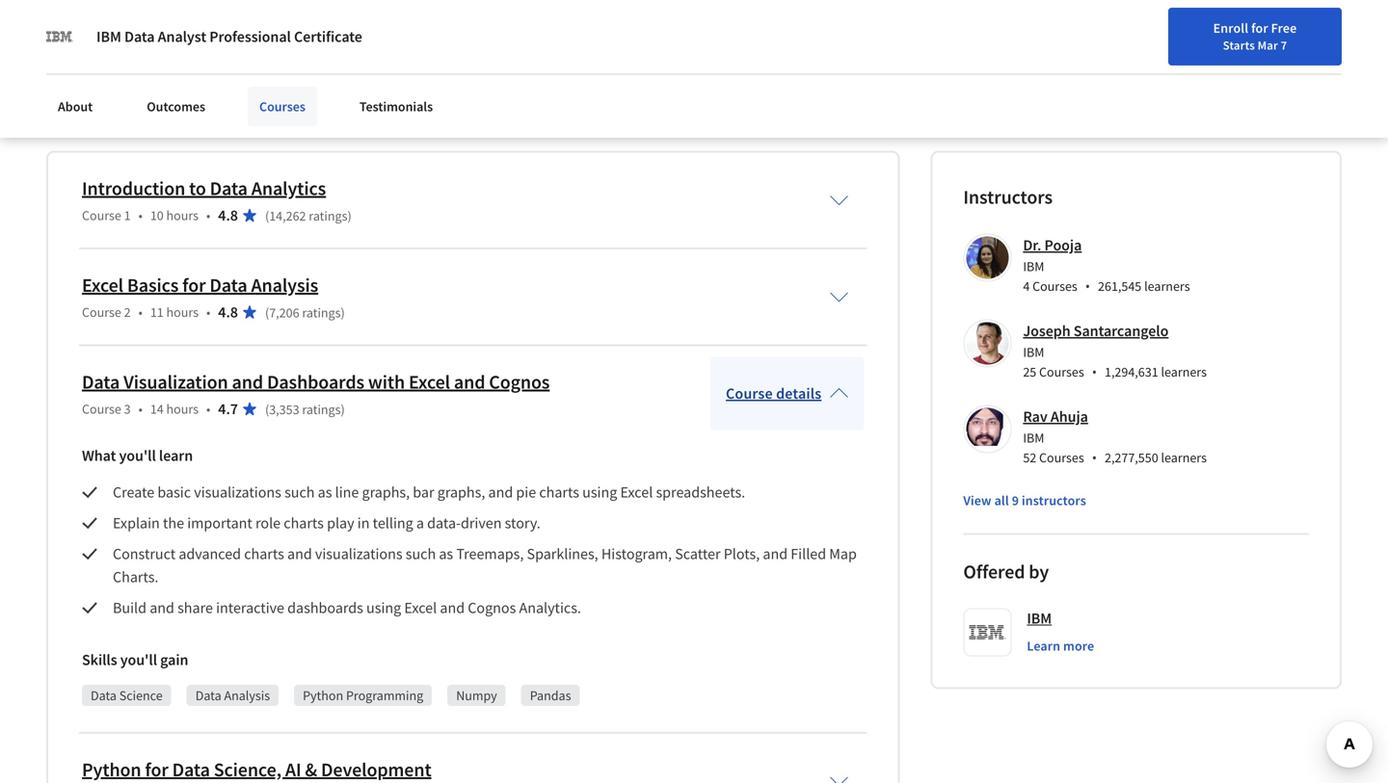 Task type: vqa. For each thing, say whether or not it's contained in the screenshot.
Collapsed list
no



Task type: locate. For each thing, give the bounding box(es) containing it.
in
[[175, 29, 188, 49], [357, 514, 370, 533]]

1 horizontal spatial python
[[303, 687, 343, 705]]

graphs,
[[362, 483, 410, 502], [437, 483, 485, 502]]

using right dashboards
[[366, 599, 401, 618]]

0 vertical spatial the
[[191, 29, 212, 49]]

log in
[[1252, 22, 1286, 40]]

ibm for joseph santarcangelo
[[1023, 344, 1044, 361]]

for for python
[[145, 758, 168, 782]]

• for santarcangelo
[[1092, 363, 1097, 381]]

join for free
[[1303, 25, 1377, 42]]

4.8
[[218, 206, 238, 225], [218, 303, 238, 322]]

visualizations down "play"
[[315, 545, 402, 564]]

2 hours from the top
[[166, 304, 199, 321]]

free inside enroll for free starts mar 7
[[1271, 19, 1297, 37]]

1 horizontal spatial graphs,
[[437, 483, 485, 502]]

course left 2
[[82, 304, 121, 321]]

python left programming
[[303, 687, 343, 705]]

• inside rav ahuja ibm 52 courses • 2,277,550 learners
[[1092, 449, 1097, 467]]

)
[[347, 207, 352, 225], [341, 304, 345, 321], [341, 401, 345, 418]]

ratings right 14,262
[[309, 207, 347, 225]]

• inside dr. pooja ibm 4 courses • 261,545 learners
[[1085, 277, 1090, 295]]

python programming
[[303, 687, 423, 705]]

0 horizontal spatial more
[[83, 101, 119, 119]]

course left details
[[726, 384, 773, 404]]

find
[[1112, 22, 1136, 40]]

1 horizontal spatial such
[[406, 545, 436, 564]]

• for 3
[[206, 400, 210, 418]]

0 vertical spatial ratings
[[309, 207, 347, 225]]

1 vertical spatial (
[[265, 304, 269, 321]]

in right "play"
[[357, 514, 370, 533]]

learners right 2,277,550
[[1161, 449, 1207, 467]]

learners inside rav ahuja ibm 52 courses • 2,277,550 learners
[[1161, 449, 1207, 467]]

course left 1
[[82, 207, 121, 224]]

• left 2,277,550
[[1092, 449, 1097, 467]]

( down excel basics for data analysis link
[[265, 304, 269, 321]]

) right 14,262
[[347, 207, 352, 225]]

0 vertical spatial python
[[303, 687, 343, 705]]

3 hours from the top
[[166, 400, 199, 418]]

( 3,353 ratings )
[[265, 401, 345, 418]]

bar
[[413, 483, 434, 502]]

ibm inside "joseph santarcangelo ibm 25 courses • 1,294,631 learners"
[[1023, 344, 1044, 361]]

learn
[[159, 446, 193, 466]]

1 vertical spatial python
[[82, 758, 141, 782]]

• inside "joseph santarcangelo ibm 25 courses • 1,294,631 learners"
[[1092, 363, 1097, 381]]

free right join
[[1351, 25, 1377, 42]]

dr. pooja image
[[966, 237, 1009, 279]]

) for with
[[341, 401, 345, 418]]

charts inside construct advanced charts and visualizations such as treemaps, sparklines, histogram, scatter plots, and filled map charts.
[[244, 545, 284, 564]]

cognos
[[489, 370, 550, 394], [468, 599, 516, 618]]

1 horizontal spatial the
[[191, 29, 212, 49]]

1 horizontal spatial as
[[439, 545, 453, 564]]

analysis up 7,206
[[251, 273, 318, 297]]

1 vertical spatial the
[[163, 514, 184, 533]]

( down the analytics
[[265, 207, 269, 225]]

ratings for data
[[302, 304, 341, 321]]

graphs, up the data-
[[437, 483, 485, 502]]

mar
[[1258, 38, 1278, 53]]

ibm inside rav ahuja ibm 52 courses • 2,277,550 learners
[[1023, 429, 1044, 447]]

free
[[1271, 19, 1297, 37], [1351, 25, 1377, 42]]

hours right 14 at the left bottom of page
[[166, 400, 199, 418]]

courses down the growth
[[259, 98, 305, 115]]

more right learn at the bottom of the page
[[1063, 638, 1094, 655]]

0 vertical spatial (
[[265, 207, 269, 225]]

courses inside rav ahuja ibm 52 courses • 2,277,550 learners
[[1039, 449, 1084, 467]]

free up the 7
[[1271, 19, 1297, 37]]

ibm up '52'
[[1023, 429, 1044, 447]]

basics
[[127, 273, 179, 297]]

•
[[138, 207, 142, 224], [206, 207, 210, 224], [1085, 277, 1090, 295], [138, 304, 142, 321], [206, 304, 210, 321], [1092, 363, 1097, 381], [138, 400, 142, 418], [206, 400, 210, 418], [1092, 449, 1097, 467]]

1 vertical spatial )
[[341, 304, 345, 321]]

hours for to
[[166, 207, 199, 224]]

4.8 down excel basics for data analysis
[[218, 303, 238, 322]]

read more
[[46, 101, 119, 119]]

visualizations
[[194, 483, 281, 502], [315, 545, 402, 564]]

the left the high-
[[191, 29, 212, 49]]

free inside join for free 'link'
[[1351, 25, 1377, 42]]

2 4.8 from the top
[[218, 303, 238, 322]]

( for data
[[265, 304, 269, 321]]

course 2 • 11 hours •
[[82, 304, 210, 321]]

0 horizontal spatial graphs,
[[362, 483, 410, 502]]

1 horizontal spatial in
[[357, 514, 370, 533]]

0 vertical spatial in
[[175, 29, 188, 49]]

• right 3
[[138, 400, 142, 418]]

charts right pie
[[539, 483, 579, 502]]

analysis
[[251, 273, 318, 297], [224, 687, 270, 705]]

0 vertical spatial learners
[[1144, 278, 1190, 295]]

0 vertical spatial such
[[284, 483, 315, 502]]

ibm data analyst professional certificate
[[96, 27, 362, 46]]

important
[[187, 514, 252, 533]]

ratings
[[309, 207, 347, 225], [302, 304, 341, 321], [302, 401, 341, 418]]

dashboards
[[287, 599, 363, 618]]

such down the data-
[[406, 545, 436, 564]]

2 vertical spatial learners
[[1161, 449, 1207, 467]]

1 4.8 from the top
[[218, 206, 238, 225]]

charts down role
[[244, 545, 284, 564]]

graphs, up telling in the bottom left of the page
[[362, 483, 410, 502]]

the down basic
[[163, 514, 184, 533]]

career
[[1195, 22, 1232, 40]]

hours right 11
[[166, 304, 199, 321]]

4.8 for data
[[218, 206, 238, 225]]

ibm up 4 on the right top of page
[[1023, 258, 1044, 275]]

2 vertical spatial ratings
[[302, 401, 341, 418]]

learners for pooja
[[1144, 278, 1190, 295]]

0 vertical spatial using
[[582, 483, 617, 502]]

treemaps,
[[456, 545, 524, 564]]

basic
[[158, 483, 191, 502]]

analysis up science, in the left bottom of the page
[[224, 687, 270, 705]]

11
[[150, 304, 164, 321]]

ibm left career
[[96, 27, 121, 46]]

hours right 10
[[166, 207, 199, 224]]

for for enroll
[[1251, 19, 1268, 37]]

as left the line
[[318, 483, 332, 502]]

None search field
[[275, 12, 593, 51]]

for right join
[[1331, 25, 1348, 42]]

using up the sparklines, histogram, on the left of page
[[582, 483, 617, 502]]

0 vertical spatial more
[[83, 101, 119, 119]]

science,
[[214, 758, 281, 782]]

python for python programming
[[303, 687, 343, 705]]

courses right 4 on the right top of page
[[1032, 278, 1077, 295]]

1 horizontal spatial free
[[1351, 25, 1377, 42]]

courses right '52'
[[1039, 449, 1084, 467]]

visualizations up important
[[194, 483, 281, 502]]

learners right 1,294,631
[[1161, 363, 1207, 381]]

• down introduction to data analytics
[[206, 207, 210, 224]]

development
[[321, 758, 431, 782]]

as down the data-
[[439, 545, 453, 564]]

( 7,206 ratings )
[[265, 304, 345, 321]]

offered by
[[963, 560, 1049, 584]]

data right science
[[195, 687, 221, 705]]

excel
[[82, 273, 123, 297], [409, 370, 450, 394], [620, 483, 653, 502], [404, 599, 437, 618]]

0 horizontal spatial using
[[366, 599, 401, 618]]

1 vertical spatial learners
[[1161, 363, 1207, 381]]

• for ahuja
[[1092, 449, 1097, 467]]

more right read
[[83, 101, 119, 119]]

3
[[124, 400, 131, 418]]

starts
[[1223, 38, 1255, 53]]

2 vertical spatial hours
[[166, 400, 199, 418]]

for down science
[[145, 758, 168, 782]]

1 vertical spatial charts
[[284, 514, 324, 533]]

such up explain the important role charts play in telling a data-driven story.
[[284, 483, 315, 502]]

and right with
[[454, 370, 485, 394]]

1 vertical spatial analysis
[[224, 687, 270, 705]]

read
[[46, 101, 80, 119]]

0 vertical spatial charts
[[539, 483, 579, 502]]

as
[[318, 483, 332, 502], [439, 545, 453, 564]]

ibm
[[96, 27, 121, 46], [1023, 258, 1044, 275], [1023, 344, 1044, 361], [1023, 429, 1044, 447], [1027, 609, 1052, 628]]

map
[[829, 545, 857, 564]]

find your new career link
[[1102, 19, 1242, 43]]

0 vertical spatial a
[[121, 29, 129, 49]]

( right 4.7
[[265, 401, 269, 418]]

• left 1,294,631
[[1092, 363, 1097, 381]]

details
[[776, 384, 822, 404]]

about
[[58, 98, 93, 115]]

( for analytics
[[265, 207, 269, 225]]

read more button
[[46, 100, 119, 120]]

joseph santarcangelo image
[[966, 322, 1009, 365]]

ibm up learn at the bottom of the page
[[1027, 609, 1052, 628]]

learn more button
[[1027, 637, 1094, 656]]

python for python for data science, ai & development
[[82, 758, 141, 782]]

for inside enroll for free starts mar 7
[[1251, 19, 1268, 37]]

1 vertical spatial hours
[[166, 304, 199, 321]]

2 vertical spatial (
[[265, 401, 269, 418]]

charts right role
[[284, 514, 324, 533]]

) right 7,206
[[341, 304, 345, 321]]

new
[[1167, 22, 1193, 40]]

1 horizontal spatial using
[[582, 483, 617, 502]]

0 horizontal spatial free
[[1271, 19, 1297, 37]]

learners inside "joseph santarcangelo ibm 25 courses • 1,294,631 learners"
[[1161, 363, 1207, 381]]

0 horizontal spatial the
[[163, 514, 184, 533]]

python down the data science
[[82, 758, 141, 782]]

data-
[[427, 514, 461, 533]]

4.8 for for
[[218, 303, 238, 322]]

for
[[1251, 19, 1268, 37], [1331, 25, 1348, 42], [100, 29, 118, 49], [182, 273, 206, 297], [145, 758, 168, 782]]

learners right 261,545
[[1144, 278, 1190, 295]]

introduction
[[82, 176, 185, 200]]

ibm for rav ahuja
[[1023, 429, 1044, 447]]

courses for rav
[[1039, 449, 1084, 467]]

for inside 'link'
[[1331, 25, 1348, 42]]

you'll for learn
[[119, 446, 156, 466]]

2 ( from the top
[[265, 304, 269, 321]]

• down excel basics for data analysis
[[206, 304, 210, 321]]

• left 261,545
[[1085, 277, 1090, 295]]

course 1 • 10 hours •
[[82, 207, 210, 224]]

for for prepare
[[100, 29, 118, 49]]

ibm inside dr. pooja ibm 4 courses • 261,545 learners
[[1023, 258, 1044, 275]]

explain the important role charts play in telling a data-driven story.
[[113, 514, 544, 533]]

course
[[82, 207, 121, 224], [82, 304, 121, 321], [726, 384, 773, 404], [82, 400, 121, 418]]

data
[[353, 29, 384, 49]]

learners inside dr. pooja ibm 4 courses • 261,545 learners
[[1144, 278, 1190, 295]]

science
[[119, 687, 163, 705]]

enroll
[[1213, 19, 1248, 37]]

ratings right 7,206
[[302, 304, 341, 321]]

1 horizontal spatial visualizations
[[315, 545, 402, 564]]

with
[[368, 370, 405, 394]]

1 vertical spatial such
[[406, 545, 436, 564]]

0 vertical spatial visualizations
[[194, 483, 281, 502]]

courses inside "joseph santarcangelo ibm 25 courses • 1,294,631 learners"
[[1039, 363, 1084, 381]]

more inside button
[[83, 101, 119, 119]]

data
[[124, 27, 155, 46], [210, 176, 248, 200], [210, 273, 247, 297], [82, 370, 120, 394], [91, 687, 117, 705], [195, 687, 221, 705], [172, 758, 210, 782]]

3,353
[[269, 401, 299, 418]]

1 vertical spatial visualizations
[[315, 545, 402, 564]]

261,545
[[1098, 278, 1142, 295]]

ai
[[285, 758, 301, 782]]

2 vertical spatial )
[[341, 401, 345, 418]]

instructors
[[1022, 492, 1086, 509]]

data left science, in the left bottom of the page
[[172, 758, 210, 782]]

1 vertical spatial a
[[416, 514, 424, 533]]

• left 4.7
[[206, 400, 210, 418]]

telling
[[373, 514, 413, 533]]

3 ( from the top
[[265, 401, 269, 418]]

you'll for gain
[[120, 651, 157, 670]]

1 hours from the top
[[166, 207, 199, 224]]

advanced
[[179, 545, 241, 564]]

ratings for dashboards
[[302, 401, 341, 418]]

7,206
[[269, 304, 299, 321]]

courses inside dr. pooja ibm 4 courses • 261,545 learners
[[1032, 278, 1077, 295]]

1 horizontal spatial more
[[1063, 638, 1094, 655]]

data science
[[91, 687, 163, 705]]

in right career
[[175, 29, 188, 49]]

• right 2
[[138, 304, 142, 321]]

courses right 25
[[1039, 363, 1084, 381]]

you'll left gain
[[120, 651, 157, 670]]

1 vertical spatial more
[[1063, 638, 1094, 655]]

2 vertical spatial charts
[[244, 545, 284, 564]]

course left 3
[[82, 400, 121, 418]]

0 horizontal spatial such
[[284, 483, 315, 502]]

0 vertical spatial cognos
[[489, 370, 550, 394]]

1 ( from the top
[[265, 207, 269, 225]]

data up the course 3 • 14 hours •
[[82, 370, 120, 394]]

0 vertical spatial you'll
[[119, 446, 156, 466]]

0 horizontal spatial in
[[175, 29, 188, 49]]

a left career
[[121, 29, 129, 49]]

• for 2
[[206, 304, 210, 321]]

a left the data-
[[416, 514, 424, 533]]

prepare for a career in the high-growth field of data analytics
[[46, 29, 449, 49]]

1 graphs, from the left
[[362, 483, 410, 502]]

for up mar at the right top of page
[[1251, 19, 1268, 37]]

0 horizontal spatial as
[[318, 483, 332, 502]]

you'll up create
[[119, 446, 156, 466]]

rav ahuja link
[[1023, 407, 1088, 427]]

1 vertical spatial as
[[439, 545, 453, 564]]

by
[[1029, 560, 1049, 584]]

) down data visualization and dashboards with excel and cognos
[[341, 401, 345, 418]]

0 vertical spatial 4.8
[[218, 206, 238, 225]]

ibm up 25
[[1023, 344, 1044, 361]]

4.8 down introduction to data analytics
[[218, 206, 238, 225]]

ibm for dr. pooja
[[1023, 258, 1044, 275]]

0 vertical spatial hours
[[166, 207, 199, 224]]

1 vertical spatial ratings
[[302, 304, 341, 321]]

hours for basics
[[166, 304, 199, 321]]

9
[[1012, 492, 1019, 509]]

data visualization and dashboards with excel and cognos
[[82, 370, 550, 394]]

build
[[113, 599, 147, 618]]

0 horizontal spatial a
[[121, 29, 129, 49]]

1 vertical spatial you'll
[[120, 651, 157, 670]]

such
[[284, 483, 315, 502], [406, 545, 436, 564]]

hours for visualization
[[166, 400, 199, 418]]

7
[[1281, 38, 1287, 53]]

0 vertical spatial )
[[347, 207, 352, 225]]

interactive
[[216, 599, 284, 618]]

and up 4.7
[[232, 370, 263, 394]]

0 horizontal spatial python
[[82, 758, 141, 782]]

ratings down data visualization and dashboards with excel and cognos
[[302, 401, 341, 418]]

for right the prepare at the top of page
[[100, 29, 118, 49]]

python
[[303, 687, 343, 705], [82, 758, 141, 782]]

1 vertical spatial 4.8
[[218, 303, 238, 322]]



Task type: describe. For each thing, give the bounding box(es) containing it.
charts.
[[113, 568, 158, 587]]

certificate
[[294, 27, 362, 46]]

and left filled
[[763, 545, 788, 564]]

join for free link
[[1297, 15, 1382, 52]]

25
[[1023, 363, 1036, 381]]

learners for santarcangelo
[[1161, 363, 1207, 381]]

what
[[82, 446, 116, 466]]

log
[[1252, 22, 1272, 40]]

skills
[[82, 651, 117, 670]]

and down explain the important role charts play in telling a data-driven story.
[[287, 545, 312, 564]]

14
[[150, 400, 164, 418]]

rav ahuja image
[[966, 408, 1009, 451]]

4.7
[[218, 400, 238, 419]]

share
[[177, 599, 213, 618]]

field
[[303, 29, 334, 49]]

sparklines, histogram,
[[527, 545, 672, 564]]

excel down construct advanced charts and visualizations such as treemaps, sparklines, histogram, scatter plots, and filled map charts.
[[404, 599, 437, 618]]

1 vertical spatial cognos
[[468, 599, 516, 618]]

instructors
[[963, 185, 1053, 209]]

story.
[[505, 514, 541, 533]]

about link
[[46, 87, 104, 126]]

joseph
[[1023, 321, 1071, 341]]

courses for joseph
[[1039, 363, 1084, 381]]

data right the basics on the top
[[210, 273, 247, 297]]

ibm learn more
[[1027, 609, 1094, 655]]

what you'll learn
[[82, 446, 193, 466]]

excel right with
[[409, 370, 450, 394]]

joseph santarcangelo link
[[1023, 321, 1169, 341]]

free for enroll for free starts mar 7
[[1271, 19, 1297, 37]]

( 14,262 ratings )
[[265, 207, 352, 225]]

) for analysis
[[341, 304, 345, 321]]

introduction to data analytics
[[82, 176, 326, 200]]

for for join
[[1331, 25, 1348, 42]]

1,294,631
[[1105, 363, 1158, 381]]

courses link
[[248, 87, 317, 126]]

1 vertical spatial using
[[366, 599, 401, 618]]

0 vertical spatial analysis
[[251, 273, 318, 297]]

analytics
[[387, 29, 449, 49]]

python for data science, ai & development
[[82, 758, 431, 782]]

dr. pooja link
[[1023, 236, 1082, 255]]

analyst
[[158, 27, 206, 46]]

ratings for analytics
[[309, 207, 347, 225]]

filled
[[791, 545, 826, 564]]

course details button
[[710, 357, 864, 431]]

course inside dropdown button
[[726, 384, 773, 404]]

construct
[[113, 545, 176, 564]]

and right build
[[150, 599, 174, 618]]

gain
[[160, 651, 188, 670]]

construct advanced charts and visualizations such as treemaps, sparklines, histogram, scatter plots, and filled map charts.
[[113, 545, 860, 587]]

offered
[[963, 560, 1025, 584]]

analytics.
[[519, 599, 581, 618]]

joseph santarcangelo ibm 25 courses • 1,294,631 learners
[[1023, 321, 1207, 381]]

as inside construct advanced charts and visualizations such as treemaps, sparklines, histogram, scatter plots, and filled map charts.
[[439, 545, 453, 564]]

in
[[1275, 22, 1286, 40]]

1
[[124, 207, 131, 224]]

all
[[994, 492, 1009, 509]]

pandas
[[530, 687, 571, 705]]

more inside ibm learn more
[[1063, 638, 1094, 655]]

excel left spreadsheets.
[[620, 483, 653, 502]]

courses for dr.
[[1032, 278, 1077, 295]]

to
[[189, 176, 206, 200]]

visualizations inside construct advanced charts and visualizations such as treemaps, sparklines, histogram, scatter plots, and filled map charts.
[[315, 545, 402, 564]]

and down construct advanced charts and visualizations such as treemaps, sparklines, histogram, scatter plots, and filled map charts.
[[440, 599, 465, 618]]

0 vertical spatial as
[[318, 483, 332, 502]]

course for data visualization and dashboards with excel and cognos
[[82, 400, 121, 418]]

data analysis
[[195, 687, 270, 705]]

pie
[[516, 483, 536, 502]]

excel left the basics on the top
[[82, 273, 123, 297]]

52
[[1023, 449, 1036, 467]]

enroll for free starts mar 7
[[1213, 19, 1297, 53]]

• for pooja
[[1085, 277, 1090, 295]]

coursera image
[[23, 16, 146, 47]]

dashboards
[[267, 370, 364, 394]]

log in link
[[1242, 19, 1296, 42]]

• for 1
[[206, 207, 210, 224]]

ahuja
[[1051, 407, 1088, 427]]

join
[[1303, 25, 1328, 42]]

view all 9 instructors button
[[963, 491, 1086, 510]]

your
[[1139, 22, 1165, 40]]

numpy
[[456, 687, 497, 705]]

role
[[255, 514, 281, 533]]

data left analyst
[[124, 27, 155, 46]]

ibm link
[[1027, 609, 1052, 629]]

learn
[[1027, 638, 1060, 655]]

professional
[[209, 27, 291, 46]]

10
[[150, 207, 164, 224]]

dr.
[[1023, 236, 1041, 255]]

course for introduction to data analytics
[[82, 207, 121, 224]]

ibm inside ibm learn more
[[1027, 609, 1052, 628]]

data right the to at top
[[210, 176, 248, 200]]

excel basics for data analysis
[[82, 273, 318, 297]]

14,262
[[269, 207, 306, 225]]

testimonials link
[[348, 87, 445, 126]]

1 vertical spatial in
[[357, 514, 370, 533]]

visualization
[[123, 370, 228, 394]]

free for join for free
[[1351, 25, 1377, 42]]

of
[[337, 29, 350, 49]]

( for dashboards
[[265, 401, 269, 418]]

create basic visualizations such as line graphs, bar graphs, and pie charts using excel spreadsheets.
[[113, 483, 745, 502]]

python for data science, ai & development link
[[82, 758, 431, 782]]

driven
[[461, 514, 502, 533]]

excel basics for data analysis link
[[82, 273, 318, 297]]

learners for ahuja
[[1161, 449, 1207, 467]]

ibm image
[[46, 23, 73, 50]]

line
[[335, 483, 359, 502]]

0 horizontal spatial visualizations
[[194, 483, 281, 502]]

data visualization and dashboards with excel and cognos link
[[82, 370, 550, 394]]

for right the basics on the top
[[182, 273, 206, 297]]

data down skills
[[91, 687, 117, 705]]

explain
[[113, 514, 160, 533]]

find your new career
[[1112, 22, 1232, 40]]

and left pie
[[488, 483, 513, 502]]

growth
[[250, 29, 300, 49]]

view
[[963, 492, 992, 509]]

• right 1
[[138, 207, 142, 224]]

1 horizontal spatial a
[[416, 514, 424, 533]]

rav ahuja ibm 52 courses • 2,277,550 learners
[[1023, 407, 1207, 467]]

course for excel basics for data analysis
[[82, 304, 121, 321]]

2,277,550
[[1105, 449, 1158, 467]]

4
[[1023, 278, 1030, 295]]

introduction to data analytics link
[[82, 176, 326, 200]]

such inside construct advanced charts and visualizations such as treemaps, sparklines, histogram, scatter plots, and filled map charts.
[[406, 545, 436, 564]]

2 graphs, from the left
[[437, 483, 485, 502]]

outcomes link
[[135, 87, 217, 126]]

plots,
[[724, 545, 760, 564]]



